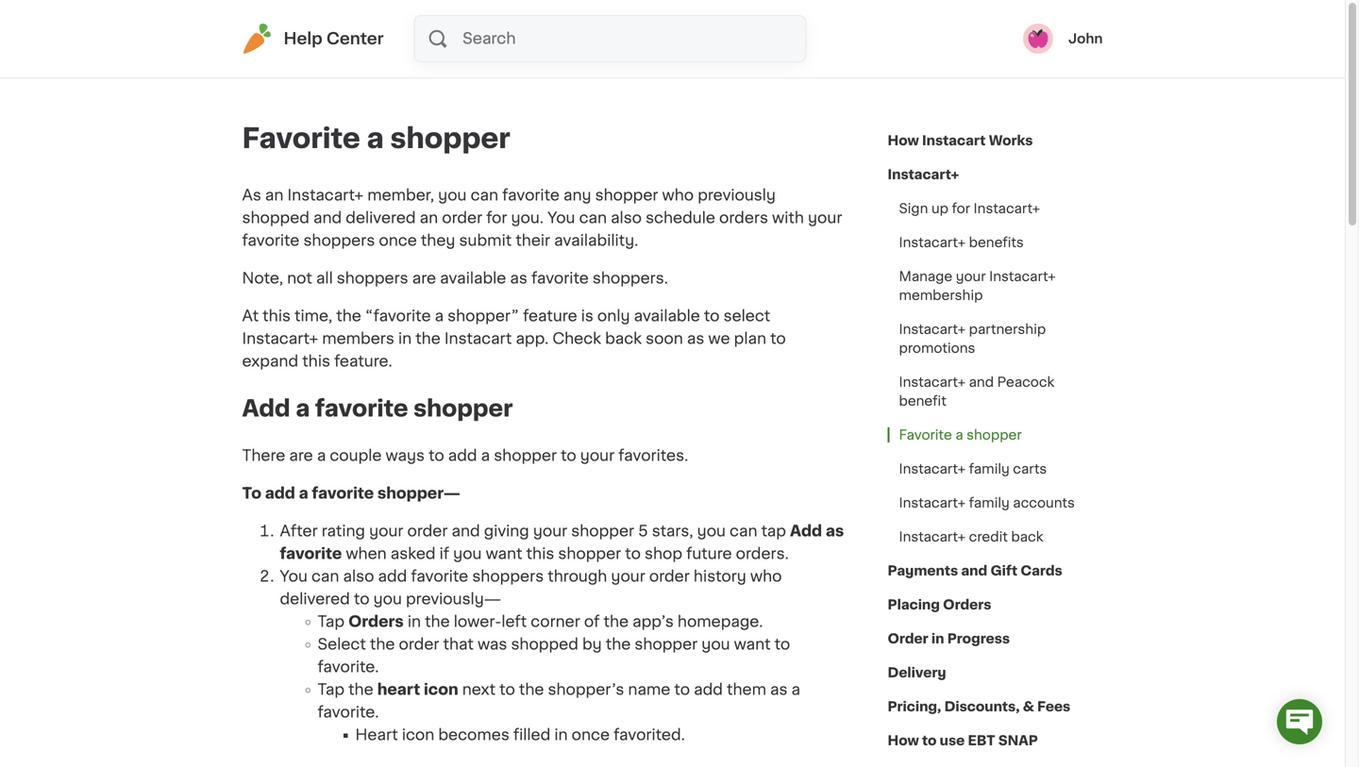 Task type: describe. For each thing, give the bounding box(es) containing it.
orders for placing
[[943, 599, 992, 612]]

works
[[989, 134, 1033, 147]]

0 horizontal spatial favorite a shopper
[[242, 125, 511, 152]]

rating
[[322, 524, 365, 539]]

shoppers inside the you can also add favorite shoppers through your order history who delivered to you previously—
[[472, 569, 544, 584]]

you right if
[[453, 546, 482, 562]]

to left use
[[922, 735, 937, 748]]

at this time, the "favorite a shopper" feature is only available to select instacart+ members in the instacart app. check back soon as we plan to expand this feature.
[[242, 309, 786, 369]]

shoppers.
[[593, 271, 668, 286]]

at
[[242, 309, 259, 324]]

after
[[280, 524, 318, 539]]

your left favorites.
[[580, 448, 615, 463]]

a inside next to the shopper's name to add them as a favorite. heart icon becomes filled in once favorited.
[[792, 682, 801, 698]]

shop
[[645, 546, 683, 562]]

favorite up feature
[[531, 271, 589, 286]]

a up giving
[[481, 448, 490, 463]]

asked
[[391, 546, 436, 562]]

how for how instacart works
[[888, 134, 919, 147]]

your up when
[[369, 524, 404, 539]]

instacart+ inside manage your instacart+ membership
[[990, 270, 1056, 283]]

you inside the you can also add favorite shoppers through your order history who delivered to you previously—
[[374, 592, 402, 607]]

the right select
[[370, 637, 395, 652]]

placing orders
[[888, 599, 992, 612]]

shopper"
[[448, 309, 519, 324]]

to inside tap orders in the lower-left corner of the app's homepage. select the order that was shopped by the shopper you want to favorite.
[[775, 637, 790, 652]]

1 horizontal spatial this
[[302, 354, 330, 369]]

a up member,
[[367, 125, 384, 152]]

your inside manage your instacart+ membership
[[956, 270, 986, 283]]

snap
[[999, 735, 1038, 748]]

was
[[478, 637, 507, 652]]

pricing, discounts, & fees link
[[888, 690, 1071, 724]]

order
[[888, 633, 929, 646]]

favorite. inside next to the shopper's name to add them as a favorite. heart icon becomes filled in once favorited.
[[318, 705, 379, 720]]

becomes
[[438, 728, 510, 743]]

john link
[[1023, 24, 1103, 54]]

0 vertical spatial are
[[412, 271, 436, 286]]

tap for tap orders in the lower-left corner of the app's homepage. select the order that was shopped by the shopper you want to favorite.
[[318, 614, 345, 630]]

accounts
[[1013, 497, 1075, 510]]

to right plan
[[770, 331, 786, 346]]

shopper left the 5
[[571, 524, 635, 539]]

only
[[598, 309, 630, 324]]

the down previously—
[[425, 614, 450, 630]]

center
[[327, 31, 384, 47]]

1 vertical spatial shoppers
[[337, 271, 408, 286]]

partnership
[[969, 323, 1046, 336]]

can up availability.
[[579, 211, 607, 226]]

favorite a shopper link
[[888, 418, 1033, 452]]

pricing,
[[888, 701, 942, 714]]

instacart+ benefits link
[[888, 226, 1036, 260]]

favorites.
[[619, 448, 689, 463]]

and inside instacart+ and peacock benefit
[[969, 376, 994, 389]]

instacart+ inside "at this time, the "favorite a shopper" feature is only available to select instacart+ members in the instacart app. check back soon as we plan to expand this feature."
[[242, 331, 318, 346]]

sign
[[899, 202, 928, 215]]

add for a
[[242, 397, 290, 420]]

to inside the you can also add favorite shoppers through your order history who delivered to you previously—
[[354, 592, 370, 607]]

for inside as an instacart+ member, you can favorite any shopper who previously shopped and delivered an order for you. you can also schedule orders with your favorite shoppers once they submit their availability.
[[486, 211, 507, 226]]

family for accounts
[[969, 497, 1010, 510]]

progress
[[948, 633, 1010, 646]]

benefits
[[969, 236, 1024, 249]]

heart
[[377, 682, 420, 698]]

john
[[1069, 32, 1103, 45]]

next
[[462, 682, 496, 698]]

you inside the you can also add favorite shoppers through your order history who delivered to you previously—
[[280, 569, 308, 584]]

2 vertical spatial this
[[526, 546, 555, 562]]

can up submit
[[471, 188, 499, 203]]

when asked if you want this shopper to shop future orders.
[[342, 546, 789, 562]]

add inside next to the shopper's name to add them as a favorite. heart icon becomes filled in once favorited.
[[694, 682, 723, 698]]

delivery link
[[888, 656, 947, 690]]

is
[[581, 309, 594, 324]]

in inside tap orders in the lower-left corner of the app's homepage. select the order that was shopped by the shopper you want to favorite.
[[408, 614, 421, 630]]

to down the 5
[[625, 546, 641, 562]]

check
[[553, 331, 601, 346]]

filled
[[513, 728, 551, 743]]

peacock
[[998, 376, 1055, 389]]

to up after rating your order and giving your shopper 5 stars, you can tap at the bottom of the page
[[561, 448, 577, 463]]

who inside the you can also add favorite shoppers through your order history who delivered to you previously—
[[750, 569, 782, 584]]

user avatar image
[[1023, 24, 1054, 54]]

lower-
[[454, 614, 502, 630]]

feature
[[523, 309, 577, 324]]

and inside 'payments and gift cards' link
[[961, 565, 988, 578]]

shopper up member,
[[390, 125, 511, 152]]

you inside as an instacart+ member, you can favorite any shopper who previously shopped and delivered an order for you. you can also schedule orders with your favorite shoppers once they submit their availability.
[[548, 211, 575, 226]]

name
[[628, 682, 671, 698]]

0 vertical spatial favorite
[[242, 125, 360, 152]]

order in progress
[[888, 633, 1010, 646]]

add a favorite shopper
[[242, 397, 513, 420]]

manage your instacart+ membership link
[[888, 260, 1103, 313]]

the left heart at the left bottom
[[348, 682, 374, 698]]

app.
[[516, 331, 549, 346]]

there are a couple ways to add a shopper to your favorites.
[[242, 448, 689, 463]]

instacart+ up payments
[[899, 531, 966, 544]]

select
[[724, 309, 771, 324]]

to right ways
[[429, 448, 444, 463]]

&
[[1023, 701, 1035, 714]]

your inside the you can also add favorite shoppers through your order history who delivered to you previously—
[[611, 569, 646, 584]]

when
[[346, 546, 387, 562]]

instacart+ up sign
[[888, 168, 959, 181]]

order up asked
[[407, 524, 448, 539]]

instacart+ up manage at the top of the page
[[899, 236, 966, 249]]

back inside instacart+ credit back link
[[1012, 531, 1044, 544]]

how to use ebt snap link
[[888, 724, 1038, 758]]

not
[[287, 271, 312, 286]]

placing orders link
[[888, 588, 992, 622]]

to right name
[[675, 682, 690, 698]]

add inside the you can also add favorite shoppers through your order history who delivered to you previously—
[[378, 569, 407, 584]]

you inside as an instacart+ member, you can favorite any shopper who previously shopped and delivered an order for you. you can also schedule orders with your favorite shoppers once they submit their availability.
[[438, 188, 467, 203]]

as
[[242, 188, 261, 203]]

to up 'we'
[[704, 309, 720, 324]]

use
[[940, 735, 965, 748]]

manage your instacart+ membership
[[899, 270, 1056, 302]]

shopper's
[[548, 682, 624, 698]]

instacart+ inside "link"
[[899, 497, 966, 510]]

how instacart works link
[[888, 124, 1033, 158]]

you.
[[511, 211, 544, 226]]

note, not all shoppers are available as favorite shoppers.
[[242, 271, 668, 286]]

shopper up there are a couple ways to add a shopper to your favorites.
[[414, 397, 513, 420]]

any
[[564, 188, 592, 203]]

of
[[584, 614, 600, 630]]

membership
[[899, 289, 983, 302]]

can inside the you can also add favorite shoppers through your order history who delivered to you previously—
[[312, 569, 339, 584]]

favorite inside the you can also add favorite shoppers through your order history who delivered to you previously—
[[411, 569, 469, 584]]

order in progress link
[[888, 622, 1010, 656]]

future
[[686, 546, 732, 562]]

instacart+ credit back link
[[888, 520, 1055, 554]]

instacart+ inside instacart+ partnership promotions
[[899, 323, 966, 336]]

help center link
[[242, 24, 384, 54]]

delivered inside as an instacart+ member, you can favorite any shopper who previously shopped and delivered an order for you. you can also schedule orders with your favorite shoppers once they submit their availability.
[[346, 211, 416, 226]]

want inside tap orders in the lower-left corner of the app's homepage. select the order that was shopped by the shopper you want to favorite.
[[734, 637, 771, 652]]

that
[[443, 637, 474, 652]]

tap orders in the lower-left corner of the app's homepage. select the order that was shopped by the shopper you want to favorite.
[[318, 614, 790, 675]]

ways
[[386, 448, 425, 463]]

member,
[[367, 188, 434, 203]]

shopped inside tap orders in the lower-left corner of the app's homepage. select the order that was shopped by the shopper you want to favorite.
[[511, 637, 579, 652]]

order inside the you can also add favorite shoppers through your order history who delivered to you previously—
[[649, 569, 690, 584]]

a down expand
[[296, 397, 310, 420]]

you can also add favorite shoppers through your order history who delivered to you previously—
[[280, 569, 782, 607]]

available inside "at this time, the "favorite a shopper" feature is only available to select instacart+ members in the instacart app. check back soon as we plan to expand this feature."
[[634, 309, 700, 324]]

a left couple
[[317, 448, 326, 463]]

expand
[[242, 354, 298, 369]]

previously—
[[406, 592, 501, 607]]

tap
[[762, 524, 786, 539]]



Task type: locate. For each thing, give the bounding box(es) containing it.
2 horizontal spatial this
[[526, 546, 555, 562]]

orders for tap
[[348, 614, 404, 630]]

previously
[[698, 188, 776, 203]]

1 vertical spatial you
[[280, 569, 308, 584]]

favorite down feature.
[[315, 397, 408, 420]]

favorited.
[[614, 728, 685, 743]]

as right tap
[[826, 524, 844, 539]]

the up members
[[336, 309, 361, 324]]

in
[[398, 331, 412, 346], [408, 614, 421, 630], [932, 633, 945, 646], [555, 728, 568, 743]]

0 horizontal spatial for
[[486, 211, 507, 226]]

to right next
[[500, 682, 515, 698]]

shoppers down giving
[[472, 569, 544, 584]]

as inside next to the shopper's name to add them as a favorite. heart icon becomes filled in once favorited.
[[770, 682, 788, 698]]

0 vertical spatial this
[[263, 309, 291, 324]]

0 vertical spatial an
[[265, 188, 284, 203]]

giving
[[484, 524, 529, 539]]

can up "orders."
[[730, 524, 758, 539]]

0 vertical spatial you
[[548, 211, 575, 226]]

1 horizontal spatial orders
[[943, 599, 992, 612]]

soon
[[646, 331, 683, 346]]

0 horizontal spatial who
[[662, 188, 694, 203]]

who inside as an instacart+ member, you can favorite any shopper who previously shopped and delivered an order for you. you can also schedule orders with your favorite shoppers once they submit their availability.
[[662, 188, 694, 203]]

are down they
[[412, 271, 436, 286]]

0 vertical spatial also
[[611, 211, 642, 226]]

0 horizontal spatial orders
[[348, 614, 404, 630]]

as left 'we'
[[687, 331, 705, 346]]

select
[[318, 637, 366, 652]]

0 vertical spatial family
[[969, 463, 1010, 476]]

0 horizontal spatial add
[[242, 397, 290, 420]]

delivered
[[346, 211, 416, 226], [280, 592, 350, 607]]

once inside as an instacart+ member, you can favorite any shopper who previously shopped and delivered an order for you. you can also schedule orders with your favorite shoppers once they submit their availability.
[[379, 233, 417, 248]]

1 vertical spatial add
[[790, 524, 822, 539]]

favorite down if
[[411, 569, 469, 584]]

0 horizontal spatial once
[[379, 233, 417, 248]]

1 horizontal spatial for
[[952, 202, 971, 215]]

who
[[662, 188, 694, 203], [750, 569, 782, 584]]

instacart+ up promotions
[[899, 323, 966, 336]]

shoppers inside as an instacart+ member, you can favorite any shopper who previously shopped and delivered an order for you. you can also schedule orders with your favorite shoppers once they submit their availability.
[[303, 233, 375, 248]]

family inside 'instacart+ family accounts' "link"
[[969, 497, 1010, 510]]

add right ways
[[448, 448, 477, 463]]

plan
[[734, 331, 767, 346]]

0 horizontal spatial instacart
[[445, 331, 512, 346]]

in inside next to the shopper's name to add them as a favorite. heart icon becomes filled in once favorited.
[[555, 728, 568, 743]]

in inside "at this time, the "favorite a shopper" feature is only available to select instacart+ members in the instacart app. check back soon as we plan to expand this feature."
[[398, 331, 412, 346]]

couple
[[330, 448, 382, 463]]

Search search field
[[461, 16, 806, 61]]

orders inside tap orders in the lower-left corner of the app's homepage. select the order that was shopped by the shopper you want to favorite.
[[348, 614, 404, 630]]

1 vertical spatial who
[[750, 569, 782, 584]]

how up instacart+ "link"
[[888, 134, 919, 147]]

the inside next to the shopper's name to add them as a favorite. heart icon becomes filled in once favorited.
[[519, 682, 544, 698]]

icon
[[424, 682, 458, 698], [402, 728, 435, 743]]

carts
[[1013, 463, 1047, 476]]

0 vertical spatial once
[[379, 233, 417, 248]]

order down shop
[[649, 569, 690, 584]]

5
[[638, 524, 648, 539]]

shopped down 'as'
[[242, 211, 310, 226]]

to
[[704, 309, 720, 324], [770, 331, 786, 346], [429, 448, 444, 463], [561, 448, 577, 463], [625, 546, 641, 562], [354, 592, 370, 607], [775, 637, 790, 652], [500, 682, 515, 698], [675, 682, 690, 698], [922, 735, 937, 748]]

family for carts
[[969, 463, 1010, 476]]

who up schedule
[[662, 188, 694, 203]]

instacart inside "at this time, the "favorite a shopper" feature is only available to select instacart+ members in the instacart app. check back soon as we plan to expand this feature."
[[445, 331, 512, 346]]

instacart+ and peacock benefit
[[899, 376, 1055, 408]]

instacart+ right 'as'
[[287, 188, 364, 203]]

availability.
[[554, 233, 639, 248]]

1 horizontal spatial an
[[420, 211, 438, 226]]

1 vertical spatial shopped
[[511, 637, 579, 652]]

0 vertical spatial want
[[486, 546, 523, 562]]

by
[[582, 637, 602, 652]]

0 horizontal spatial shopped
[[242, 211, 310, 226]]

0 horizontal spatial favorite
[[242, 125, 360, 152]]

and down instacart+ partnership promotions
[[969, 376, 994, 389]]

shopped down corner
[[511, 637, 579, 652]]

add up there
[[242, 397, 290, 420]]

a up instacart+ family carts
[[956, 429, 964, 442]]

2 family from the top
[[969, 497, 1010, 510]]

0 horizontal spatial are
[[289, 448, 313, 463]]

your down instacart+ benefits
[[956, 270, 986, 283]]

the down ""favorite" at the left top of the page
[[416, 331, 441, 346]]

the right by
[[606, 637, 631, 652]]

tap
[[318, 614, 345, 630], [318, 682, 345, 698]]

payments and gift cards link
[[888, 554, 1063, 588]]

this right at
[[263, 309, 291, 324]]

back up cards
[[1012, 531, 1044, 544]]

there
[[242, 448, 285, 463]]

order up submit
[[442, 211, 483, 226]]

favorite. inside tap orders in the lower-left corner of the app's homepage. select the order that was shopped by the shopper you want to favorite.
[[318, 660, 379, 675]]

shopper inside as an instacart+ member, you can favorite any shopper who previously shopped and delivered an order for you. you can also schedule orders with your favorite shoppers once they submit their availability.
[[595, 188, 658, 203]]

and left gift
[[961, 565, 988, 578]]

we
[[708, 331, 730, 346]]

through
[[548, 569, 607, 584]]

orders
[[719, 211, 769, 226]]

0 vertical spatial favorite.
[[318, 660, 379, 675]]

pricing, discounts, & fees
[[888, 701, 1071, 714]]

1 horizontal spatial available
[[634, 309, 700, 324]]

1 horizontal spatial add
[[790, 524, 822, 539]]

0 vertical spatial icon
[[424, 682, 458, 698]]

order inside tap orders in the lower-left corner of the app's homepage. select the order that was shopped by the shopper you want to favorite.
[[399, 637, 439, 652]]

family up 'instacart+ family accounts' "link"
[[969, 463, 1010, 476]]

1 vertical spatial an
[[420, 211, 438, 226]]

shopper—
[[378, 486, 461, 501]]

your up when asked if you want this shopper to shop future orders. at the bottom
[[533, 524, 568, 539]]

shopper up after rating your order and giving your shopper 5 stars, you can tap at the bottom of the page
[[494, 448, 557, 463]]

instacart+ benefits
[[899, 236, 1024, 249]]

instacart+ partnership promotions link
[[888, 313, 1103, 365]]

your inside as an instacart+ member, you can favorite any shopper who previously shopped and delivered an order for you. you can also schedule orders with your favorite shoppers once they submit their availability.
[[808, 211, 843, 226]]

their
[[516, 233, 551, 248]]

instacart+ down benefits
[[990, 270, 1056, 283]]

this down time,
[[302, 354, 330, 369]]

favorite a shopper up instacart+ family carts
[[899, 429, 1022, 442]]

0 horizontal spatial want
[[486, 546, 523, 562]]

1 vertical spatial available
[[634, 309, 700, 324]]

1 vertical spatial favorite a shopper
[[899, 429, 1022, 442]]

ebt
[[968, 735, 996, 748]]

favorite up rating
[[312, 486, 374, 501]]

family
[[969, 463, 1010, 476], [969, 497, 1010, 510]]

favorite down benefit
[[899, 429, 952, 442]]

corner
[[531, 614, 580, 630]]

1 tap from the top
[[318, 614, 345, 630]]

1 vertical spatial tap
[[318, 682, 345, 698]]

instacart+ inside instacart+ and peacock benefit
[[899, 376, 966, 389]]

0 vertical spatial shoppers
[[303, 233, 375, 248]]

0 horizontal spatial this
[[263, 309, 291, 324]]

2 vertical spatial shoppers
[[472, 569, 544, 584]]

once inside next to the shopper's name to add them as a favorite. heart icon becomes filled in once favorited.
[[572, 728, 610, 743]]

delivered up select
[[280, 592, 350, 607]]

1 horizontal spatial you
[[548, 211, 575, 226]]

heart
[[355, 728, 398, 743]]

history
[[694, 569, 747, 584]]

0 horizontal spatial an
[[265, 188, 284, 203]]

0 vertical spatial available
[[440, 271, 506, 286]]

2 tap from the top
[[318, 682, 345, 698]]

for
[[952, 202, 971, 215], [486, 211, 507, 226]]

you down when
[[374, 592, 402, 607]]

sign up for instacart+
[[899, 202, 1041, 215]]

add as favorite
[[280, 524, 844, 562]]

who down "orders."
[[750, 569, 782, 584]]

cards
[[1021, 565, 1063, 578]]

1 horizontal spatial back
[[1012, 531, 1044, 544]]

as an instacart+ member, you can favorite any shopper who previously shopped and delivered an order for you. you can also schedule orders with your favorite shoppers once they submit their availability.
[[242, 188, 843, 248]]

how for how to use ebt snap
[[888, 735, 919, 748]]

0 vertical spatial orders
[[943, 599, 992, 612]]

members
[[322, 331, 395, 346]]

also inside the you can also add favorite shoppers through your order history who delivered to you previously—
[[343, 569, 374, 584]]

and inside as an instacart+ member, you can favorite any shopper who previously shopped and delivered an order for you. you can also schedule orders with your favorite shoppers once they submit their availability.
[[313, 211, 342, 226]]

available up shopper"
[[440, 271, 506, 286]]

an
[[265, 188, 284, 203], [420, 211, 438, 226]]

as right them
[[770, 682, 788, 698]]

favorite up you.
[[502, 188, 560, 203]]

are
[[412, 271, 436, 286], [289, 448, 313, 463]]

0 vertical spatial instacart
[[922, 134, 986, 147]]

shopper up instacart+ family carts
[[967, 429, 1022, 442]]

as down their
[[510, 271, 528, 286]]

instacart+ family accounts
[[899, 497, 1075, 510]]

shopper up through
[[558, 546, 621, 562]]

1 horizontal spatial once
[[572, 728, 610, 743]]

you up "future" at the bottom of the page
[[697, 524, 726, 539]]

stars,
[[652, 524, 694, 539]]

you up they
[[438, 188, 467, 203]]

next to the shopper's name to add them as a favorite. heart icon becomes filled in once favorited.
[[318, 682, 801, 743]]

family up the credit
[[969, 497, 1010, 510]]

1 vertical spatial also
[[343, 569, 374, 584]]

instacart+ up benefit
[[899, 376, 966, 389]]

1 vertical spatial how
[[888, 735, 919, 748]]

add down asked
[[378, 569, 407, 584]]

back inside "at this time, the "favorite a shopper" feature is only available to select instacart+ members in the instacart app. check back soon as we plan to expand this feature."
[[605, 331, 642, 346]]

1 vertical spatial want
[[734, 637, 771, 652]]

0 vertical spatial favorite a shopper
[[242, 125, 511, 152]]

order
[[442, 211, 483, 226], [407, 524, 448, 539], [649, 569, 690, 584], [399, 637, 439, 652]]

app's
[[633, 614, 674, 630]]

add left them
[[694, 682, 723, 698]]

the right of
[[604, 614, 629, 630]]

1 horizontal spatial instacart
[[922, 134, 986, 147]]

you inside tap orders in the lower-left corner of the app's homepage. select the order that was shopped by the shopper you want to favorite.
[[702, 637, 730, 652]]

note,
[[242, 271, 283, 286]]

as inside "at this time, the "favorite a shopper" feature is only available to select instacart+ members in the instacart app. check back soon as we plan to expand this feature."
[[687, 331, 705, 346]]

all
[[316, 271, 333, 286]]

add right tap
[[790, 524, 822, 539]]

the
[[336, 309, 361, 324], [416, 331, 441, 346], [425, 614, 450, 630], [604, 614, 629, 630], [370, 637, 395, 652], [606, 637, 631, 652], [348, 682, 374, 698], [519, 682, 544, 698]]

how
[[888, 134, 919, 147], [888, 735, 919, 748]]

if
[[440, 546, 450, 562]]

instacart+ up expand
[[242, 331, 318, 346]]

2 how from the top
[[888, 735, 919, 748]]

0 vertical spatial add
[[242, 397, 290, 420]]

once down shopper's
[[572, 728, 610, 743]]

shopped inside as an instacart+ member, you can favorite any shopper who previously shopped and delivered an order for you. you can also schedule orders with your favorite shoppers once they submit their availability.
[[242, 211, 310, 226]]

1 vertical spatial instacart
[[445, 331, 512, 346]]

1 vertical spatial favorite
[[899, 429, 952, 442]]

as inside add as favorite
[[826, 524, 844, 539]]

instacart+ and peacock benefit link
[[888, 365, 1103, 418]]

the up filled
[[519, 682, 544, 698]]

a inside "at this time, the "favorite a shopper" feature is only available to select instacart+ members in the instacart app. check back soon as we plan to expand this feature."
[[435, 309, 444, 324]]

add inside add as favorite
[[790, 524, 822, 539]]

favorite
[[242, 125, 360, 152], [899, 429, 952, 442]]

want down giving
[[486, 546, 523, 562]]

promotions
[[899, 342, 976, 355]]

instacart image
[[242, 24, 272, 54]]

available
[[440, 271, 506, 286], [634, 309, 700, 324]]

also inside as an instacart+ member, you can favorite any shopper who previously shopped and delivered an order for you. you can also schedule orders with your favorite shoppers once they submit their availability.
[[611, 211, 642, 226]]

1 horizontal spatial want
[[734, 637, 771, 652]]

1 how from the top
[[888, 134, 919, 147]]

0 vertical spatial back
[[605, 331, 642, 346]]

tap up select
[[318, 614, 345, 630]]

a up after
[[299, 486, 308, 501]]

discounts,
[[945, 701, 1020, 714]]

1 vertical spatial delivered
[[280, 592, 350, 607]]

to add a favorite shopper—
[[242, 486, 461, 501]]

2 favorite. from the top
[[318, 705, 379, 720]]

1 horizontal spatial favorite
[[899, 429, 952, 442]]

an right 'as'
[[265, 188, 284, 203]]

shopper inside tap orders in the lower-left corner of the app's homepage. select the order that was shopped by the shopper you want to favorite.
[[635, 637, 698, 652]]

0 vertical spatial tap
[[318, 614, 345, 630]]

in right filled
[[555, 728, 568, 743]]

icon inside next to the shopper's name to add them as a favorite. heart icon becomes filled in once favorited.
[[402, 728, 435, 743]]

1 favorite. from the top
[[318, 660, 379, 675]]

payments and gift cards
[[888, 565, 1063, 578]]

in down previously—
[[408, 614, 421, 630]]

tap inside tap orders in the lower-left corner of the app's homepage. select the order that was shopped by the shopper you want to favorite.
[[318, 614, 345, 630]]

instacart+
[[888, 168, 959, 181], [287, 188, 364, 203], [974, 202, 1041, 215], [899, 236, 966, 249], [990, 270, 1056, 283], [899, 323, 966, 336], [242, 331, 318, 346], [899, 376, 966, 389], [899, 463, 966, 476], [899, 497, 966, 510], [899, 531, 966, 544]]

orders inside placing orders link
[[943, 599, 992, 612]]

0 vertical spatial who
[[662, 188, 694, 203]]

instacart+ inside as an instacart+ member, you can favorite any shopper who previously shopped and delivered an order for you. you can also schedule orders with your favorite shoppers once they submit their availability.
[[287, 188, 364, 203]]

in down ""favorite" at the left top of the page
[[398, 331, 412, 346]]

placing
[[888, 599, 940, 612]]

add for as
[[790, 524, 822, 539]]

your right with
[[808, 211, 843, 226]]

1 horizontal spatial favorite a shopper
[[899, 429, 1022, 442]]

your
[[808, 211, 843, 226], [956, 270, 986, 283], [580, 448, 615, 463], [369, 524, 404, 539], [533, 524, 568, 539], [611, 569, 646, 584]]

this down after rating your order and giving your shopper 5 stars, you can tap at the bottom of the page
[[526, 546, 555, 562]]

0 vertical spatial shopped
[[242, 211, 310, 226]]

0 vertical spatial delivered
[[346, 211, 416, 226]]

delivered down member,
[[346, 211, 416, 226]]

delivery
[[888, 667, 947, 680]]

0 horizontal spatial also
[[343, 569, 374, 584]]

1 horizontal spatial who
[[750, 569, 782, 584]]

favorite down after
[[280, 546, 342, 562]]

you
[[438, 188, 467, 203], [697, 524, 726, 539], [453, 546, 482, 562], [374, 592, 402, 607], [702, 637, 730, 652]]

gift
[[991, 565, 1018, 578]]

instacart+ down favorite a shopper link
[[899, 463, 966, 476]]

1 horizontal spatial are
[[412, 271, 436, 286]]

1 vertical spatial back
[[1012, 531, 1044, 544]]

how down pricing,
[[888, 735, 919, 748]]

shoppers up all
[[303, 233, 375, 248]]

shoppers
[[303, 233, 375, 248], [337, 271, 408, 286], [472, 569, 544, 584]]

1 vertical spatial icon
[[402, 728, 435, 743]]

0 horizontal spatial you
[[280, 569, 308, 584]]

1 vertical spatial this
[[302, 354, 330, 369]]

in right order
[[932, 633, 945, 646]]

1 vertical spatial orders
[[348, 614, 404, 630]]

favorite.
[[318, 660, 379, 675], [318, 705, 379, 720]]

you down any
[[548, 211, 575, 226]]

favorite a shopper
[[242, 125, 511, 152], [899, 429, 1022, 442]]

you down after
[[280, 569, 308, 584]]

1 horizontal spatial also
[[611, 211, 642, 226]]

instacart+ up benefits
[[974, 202, 1041, 215]]

instacart down shopper"
[[445, 331, 512, 346]]

0 vertical spatial how
[[888, 134, 919, 147]]

you
[[548, 211, 575, 226], [280, 569, 308, 584]]

also up availability.
[[611, 211, 642, 226]]

payments
[[888, 565, 958, 578]]

once left they
[[379, 233, 417, 248]]

1 vertical spatial favorite.
[[318, 705, 379, 720]]

0 horizontal spatial back
[[605, 331, 642, 346]]

also down when
[[343, 569, 374, 584]]

0 horizontal spatial available
[[440, 271, 506, 286]]

favorite up note,
[[242, 233, 300, 248]]

1 vertical spatial once
[[572, 728, 610, 743]]

shopped
[[242, 211, 310, 226], [511, 637, 579, 652]]

1 vertical spatial family
[[969, 497, 1010, 510]]

up
[[932, 202, 949, 215]]

1 vertical spatial are
[[289, 448, 313, 463]]

family inside instacart+ family carts link
[[969, 463, 1010, 476]]

shopper down app's
[[635, 637, 698, 652]]

to
[[242, 486, 261, 501]]

instacart+ family accounts link
[[888, 486, 1087, 520]]

with
[[772, 211, 804, 226]]

order inside as an instacart+ member, you can favorite any shopper who previously shopped and delivered an order for you. you can also schedule orders with your favorite shoppers once they submit their availability.
[[442, 211, 483, 226]]

favorite inside add as favorite
[[280, 546, 342, 562]]

orders.
[[736, 546, 789, 562]]

and left giving
[[452, 524, 480, 539]]

back down only
[[605, 331, 642, 346]]

instacart up instacart+ "link"
[[922, 134, 986, 147]]

for right the up
[[952, 202, 971, 215]]

favorite up 'as'
[[242, 125, 360, 152]]

add
[[448, 448, 477, 463], [265, 486, 295, 501], [378, 569, 407, 584], [694, 682, 723, 698]]

1 family from the top
[[969, 463, 1010, 476]]

tap for tap the heart icon
[[318, 682, 345, 698]]

help
[[284, 31, 323, 47]]

add right to
[[265, 486, 295, 501]]

delivered inside the you can also add favorite shoppers through your order history who delivered to you previously—
[[280, 592, 350, 607]]

instacart+ credit back
[[899, 531, 1044, 544]]

1 horizontal spatial shopped
[[511, 637, 579, 652]]

benefit
[[899, 395, 947, 408]]



Task type: vqa. For each thing, say whether or not it's contained in the screenshot.
the $ inside $ 3 79
no



